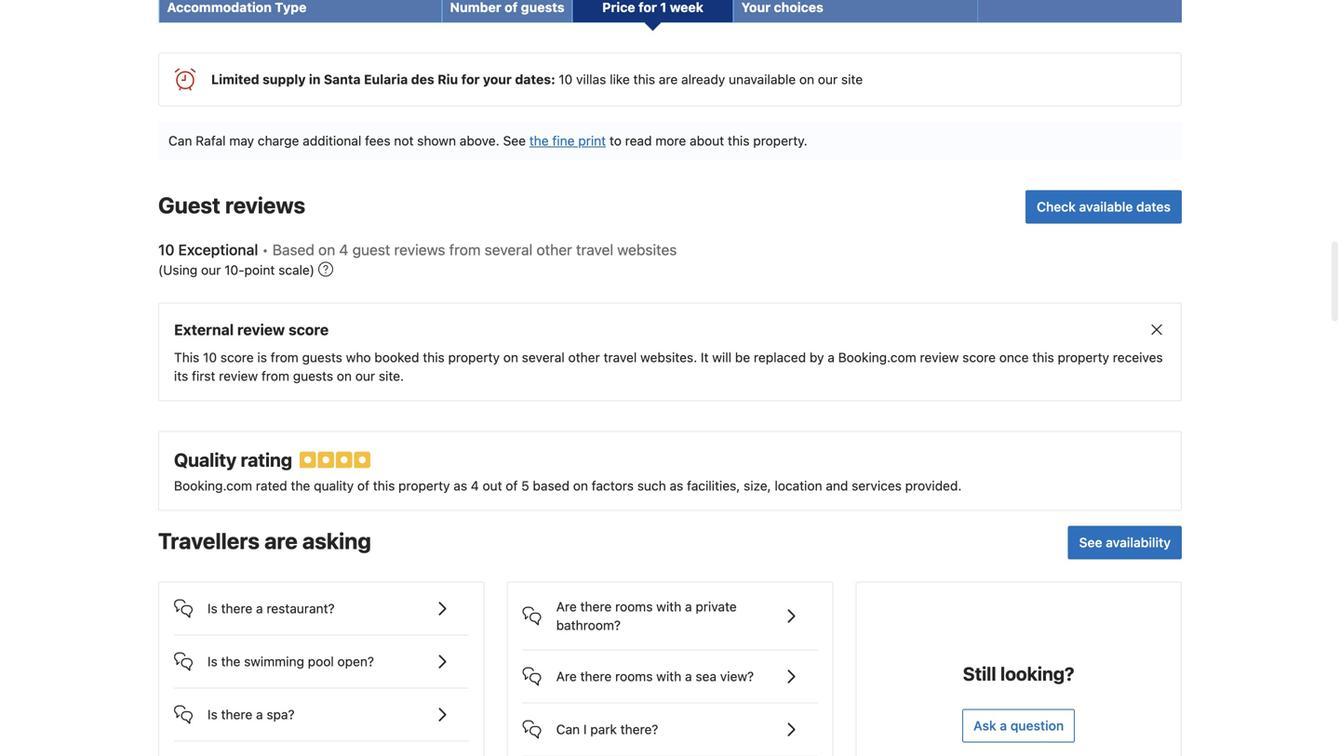 Task type: vqa. For each thing, say whether or not it's contained in the screenshot.
Travellers
yes



Task type: describe. For each thing, give the bounding box(es) containing it.
site.
[[379, 369, 404, 384]]

several inside 'this 10 score is from guests who booked this property on several other travel websites. it will be replaced by a booking.com review score once this property receives its first review from guests on our site.'
[[522, 350, 565, 366]]

first
[[192, 369, 215, 384]]

with for sea
[[657, 670, 682, 685]]

is the swimming pool open?
[[208, 655, 374, 670]]

2 horizontal spatial our
[[818, 72, 838, 87]]

this 10 score is from guests who booked this property on several other travel websites. it will be replaced by a booking.com review score once this property receives its first review from guests on our site.
[[174, 350, 1163, 384]]

may
[[229, 133, 254, 148]]

this right booked on the top of page
[[423, 350, 445, 366]]

additional
[[303, 133, 362, 148]]

travel inside 'this 10 score is from guests who booked this property on several other travel websites. it will be replaced by a booking.com review score once this property receives its first review from guests on our site.'
[[604, 350, 637, 366]]

not
[[394, 133, 414, 148]]

i
[[584, 723, 587, 738]]

0 vertical spatial other
[[537, 241, 572, 259]]

private
[[696, 600, 737, 615]]

once
[[1000, 350, 1029, 366]]

this right about
[[728, 133, 750, 148]]

check available dates button
[[1026, 190, 1182, 224]]

looking?
[[1001, 664, 1075, 685]]

with for private
[[657, 600, 682, 615]]

there for is there a spa?
[[221, 708, 253, 723]]

there for are there rooms with a private bathroom?
[[581, 600, 612, 615]]

1 as from the left
[[454, 479, 467, 494]]

other inside 'this 10 score is from guests who booked this property on several other travel websites. it will be replaced by a booking.com review score once this property receives its first review from guests on our site.'
[[568, 350, 600, 366]]

a right the ask
[[1000, 719, 1007, 734]]

facilities,
[[687, 479, 740, 494]]

limited
[[211, 72, 259, 87]]

property left receives
[[1058, 350, 1110, 366]]

1 horizontal spatial the
[[291, 479, 310, 494]]

exceptional
[[178, 241, 258, 259]]

0 horizontal spatial 4
[[339, 241, 349, 259]]

factors
[[592, 479, 634, 494]]

are there rooms with a private bathroom? button
[[523, 583, 818, 636]]

ask a question button
[[963, 710, 1075, 744]]

is
[[257, 350, 267, 366]]

0 vertical spatial guests
[[302, 350, 343, 366]]

1 of from the left
[[357, 479, 370, 494]]

websites
[[618, 241, 677, 259]]

0 vertical spatial travel
[[576, 241, 614, 259]]

reviews inside "element"
[[225, 192, 306, 218]]

0 horizontal spatial are
[[264, 529, 298, 555]]

services
[[852, 479, 902, 494]]

rating
[[241, 449, 292, 471]]

already
[[682, 72, 726, 87]]

booking.com inside 'this 10 score is from guests who booked this property on several other travel websites. it will be replaced by a booking.com review score once this property receives its first review from guests on our site.'
[[839, 350, 917, 366]]

still looking?
[[963, 664, 1075, 685]]

open?
[[338, 655, 374, 670]]

restaurant?
[[267, 602, 335, 617]]

guest
[[158, 192, 221, 218]]

charge
[[258, 133, 299, 148]]

(using our 10-point scale)
[[158, 262, 315, 278]]

the inside button
[[221, 655, 241, 670]]

like
[[610, 72, 630, 87]]

0 vertical spatial from
[[449, 241, 481, 259]]

spa?
[[267, 708, 295, 723]]

rafal
[[196, 133, 226, 148]]

5
[[522, 479, 529, 494]]

for
[[461, 72, 480, 87]]

this right once
[[1033, 350, 1055, 366]]

is there a spa? button
[[174, 690, 469, 727]]

is there a restaurant?
[[208, 602, 335, 617]]

travellers are asking
[[158, 529, 371, 555]]

shown
[[417, 133, 456, 148]]

property left out
[[399, 479, 450, 494]]

location
[[775, 479, 823, 494]]

be
[[735, 350, 751, 366]]

see availability
[[1080, 536, 1171, 551]]

santa
[[324, 72, 361, 87]]

unavailable
[[729, 72, 796, 87]]

bathroom?
[[556, 618, 621, 634]]

this
[[174, 350, 200, 366]]

booking.com rated the quality of this property as 4 out of 5 based on factors such as facilities, size, location and services provided.
[[174, 479, 962, 494]]

riu
[[438, 72, 458, 87]]

supply
[[263, 72, 306, 87]]

asking
[[302, 529, 371, 555]]

10 exceptional
[[158, 241, 258, 259]]

2 horizontal spatial score
[[963, 350, 996, 366]]

more
[[656, 133, 686, 148]]

booked
[[375, 350, 419, 366]]

property right booked on the top of page
[[448, 350, 500, 366]]

villas
[[576, 72, 606, 87]]

to
[[610, 133, 622, 148]]

swimming
[[244, 655, 304, 670]]

your
[[483, 72, 512, 87]]

websites.
[[641, 350, 697, 366]]

eularia
[[364, 72, 408, 87]]

are there rooms with a sea view? button
[[523, 651, 818, 689]]

scale)
[[279, 262, 315, 278]]

can for can i park there?
[[556, 723, 580, 738]]

provided.
[[906, 479, 962, 494]]

above.
[[460, 133, 500, 148]]

quality
[[174, 449, 237, 471]]

2 horizontal spatial 10
[[559, 72, 573, 87]]

see inside button
[[1080, 536, 1103, 551]]

there for are there rooms with a sea view?
[[581, 670, 612, 685]]

score for 10
[[221, 350, 254, 366]]

available
[[1080, 199, 1133, 215]]

will
[[712, 350, 732, 366]]

ask
[[974, 719, 997, 734]]

can i park there? button
[[523, 704, 818, 742]]

who
[[346, 350, 371, 366]]

guest reviews element
[[158, 190, 1019, 220]]

about
[[690, 133, 724, 148]]

1 vertical spatial review
[[920, 350, 959, 366]]

limited supply in santa eularia des riu for your dates: 10 villas like this are already unavailable on our site
[[211, 72, 863, 87]]

can for can rafal may charge additional fees not shown above. see the fine print to read more about this property.
[[169, 133, 192, 148]]

0 vertical spatial the
[[530, 133, 549, 148]]

fees
[[365, 133, 391, 148]]

check
[[1037, 199, 1076, 215]]

fine
[[552, 133, 575, 148]]



Task type: locate. For each thing, give the bounding box(es) containing it.
the left swimming
[[221, 655, 241, 670]]

2 rooms from the top
[[615, 670, 653, 685]]

1 vertical spatial can
[[556, 723, 580, 738]]

as right such on the left of page
[[670, 479, 684, 494]]

several
[[485, 241, 533, 259], [522, 350, 565, 366]]

of left 5
[[506, 479, 518, 494]]

0 horizontal spatial see
[[503, 133, 526, 148]]

0 horizontal spatial reviews
[[225, 192, 306, 218]]

1 vertical spatial are
[[556, 670, 577, 685]]

10-
[[225, 262, 244, 278]]

0 vertical spatial rooms
[[615, 600, 653, 615]]

guest
[[352, 241, 390, 259]]

rooms inside are there rooms with a sea view? button
[[615, 670, 653, 685]]

can rafal may charge additional fees not shown above. see the fine print to read more about this property.
[[169, 133, 808, 148]]

1 horizontal spatial as
[[670, 479, 684, 494]]

1 vertical spatial our
[[201, 262, 221, 278]]

review up is
[[237, 321, 285, 339]]

is there a restaurant? button
[[174, 583, 469, 621]]

0 vertical spatial review
[[237, 321, 285, 339]]

by
[[810, 350, 824, 366]]

4
[[339, 241, 349, 259], [471, 479, 479, 494]]

the fine print link
[[530, 133, 606, 148]]

park
[[591, 723, 617, 738]]

other down guest reviews "element"
[[537, 241, 572, 259]]

review left once
[[920, 350, 959, 366]]

1 horizontal spatial our
[[355, 369, 375, 384]]

there left spa?
[[221, 708, 253, 723]]

print
[[578, 133, 606, 148]]

booking.com down 'quality'
[[174, 479, 252, 494]]

rooms up 'bathroom?'
[[615, 600, 653, 615]]

are
[[556, 600, 577, 615], [556, 670, 577, 685]]

0 vertical spatial are
[[556, 600, 577, 615]]

4 left "guest"
[[339, 241, 349, 259]]

travel down guest reviews "element"
[[576, 241, 614, 259]]

there inside are there rooms with a sea view? button
[[581, 670, 612, 685]]

rooms inside are there rooms with a private bathroom?
[[615, 600, 653, 615]]

there?
[[621, 723, 659, 738]]

0 vertical spatial 10
[[559, 72, 573, 87]]

see
[[503, 133, 526, 148], [1080, 536, 1103, 551]]

size,
[[744, 479, 771, 494]]

replaced
[[754, 350, 806, 366]]

still
[[963, 664, 997, 685]]

3 is from the top
[[208, 708, 218, 723]]

point
[[244, 262, 275, 278]]

0 horizontal spatial the
[[221, 655, 241, 670]]

sea
[[696, 670, 717, 685]]

1 vertical spatial several
[[522, 350, 565, 366]]

0 vertical spatial can
[[169, 133, 192, 148]]

check available dates
[[1037, 199, 1171, 215]]

is the swimming pool open? button
[[174, 637, 469, 674]]

(using
[[158, 262, 198, 278]]

0 vertical spatial several
[[485, 241, 533, 259]]

rooms up there?
[[615, 670, 653, 685]]

1 vertical spatial booking.com
[[174, 479, 252, 494]]

from
[[449, 241, 481, 259], [271, 350, 299, 366], [262, 369, 290, 384]]

site
[[842, 72, 863, 87]]

0 vertical spatial is
[[208, 602, 218, 617]]

review down is
[[219, 369, 258, 384]]

can left 'rafal'
[[169, 133, 192, 148]]

is for is there a spa?
[[208, 708, 218, 723]]

1 is from the top
[[208, 602, 218, 617]]

0 vertical spatial are
[[659, 72, 678, 87]]

is down travellers
[[208, 602, 218, 617]]

see left availability
[[1080, 536, 1103, 551]]

2 of from the left
[[506, 479, 518, 494]]

there down 'bathroom?'
[[581, 670, 612, 685]]

external
[[174, 321, 234, 339]]

there up 'bathroom?'
[[581, 600, 612, 615]]

0 horizontal spatial of
[[357, 479, 370, 494]]

1 horizontal spatial score
[[289, 321, 329, 339]]

0 vertical spatial see
[[503, 133, 526, 148]]

our down "who"
[[355, 369, 375, 384]]

1 vertical spatial are
[[264, 529, 298, 555]]

0 vertical spatial reviews
[[225, 192, 306, 218]]

0 horizontal spatial can
[[169, 133, 192, 148]]

can inside button
[[556, 723, 580, 738]]

based
[[533, 479, 570, 494]]

there inside is there a restaurant? button
[[221, 602, 253, 617]]

2 vertical spatial review
[[219, 369, 258, 384]]

1 horizontal spatial reviews
[[394, 241, 445, 259]]

a right 'by'
[[828, 350, 835, 366]]

dates:
[[515, 72, 556, 87]]

is
[[208, 602, 218, 617], [208, 655, 218, 670], [208, 708, 218, 723]]

availability
[[1106, 536, 1171, 551]]

a left restaurant?
[[256, 602, 263, 617]]

2 with from the top
[[657, 670, 682, 685]]

there for is there a restaurant?
[[221, 602, 253, 617]]

there inside 'is there a spa?' button
[[221, 708, 253, 723]]

rooms for sea
[[615, 670, 653, 685]]

with
[[657, 600, 682, 615], [657, 670, 682, 685]]

our left site at the right of the page
[[818, 72, 838, 87]]

such
[[638, 479, 666, 494]]

can
[[169, 133, 192, 148], [556, 723, 580, 738]]

0 horizontal spatial score
[[221, 350, 254, 366]]

0 vertical spatial with
[[657, 600, 682, 615]]

0 vertical spatial 4
[[339, 241, 349, 259]]

with left private
[[657, 600, 682, 615]]

is there a spa?
[[208, 708, 295, 723]]

guests left "who"
[[302, 350, 343, 366]]

2 is from the top
[[208, 655, 218, 670]]

it
[[701, 350, 709, 366]]

1 horizontal spatial are
[[659, 72, 678, 87]]

are left asking at the left of the page
[[264, 529, 298, 555]]

this right the like
[[634, 72, 656, 87]]

10 left 'villas'
[[559, 72, 573, 87]]

score left is
[[221, 350, 254, 366]]

1 horizontal spatial can
[[556, 723, 580, 738]]

review
[[237, 321, 285, 339], [920, 350, 959, 366], [219, 369, 258, 384]]

2 horizontal spatial the
[[530, 133, 549, 148]]

the right 'rated'
[[291, 479, 310, 494]]

1 are from the top
[[556, 600, 577, 615]]

1 vertical spatial with
[[657, 670, 682, 685]]

10 up (using
[[158, 241, 175, 259]]

our
[[818, 72, 838, 87], [201, 262, 221, 278], [355, 369, 375, 384]]

guest reviews
[[158, 192, 306, 218]]

1 vertical spatial see
[[1080, 536, 1103, 551]]

the
[[530, 133, 549, 148], [291, 479, 310, 494], [221, 655, 241, 670]]

a inside are there rooms with a private bathroom?
[[685, 600, 692, 615]]

there inside are there rooms with a private bathroom?
[[581, 600, 612, 615]]

this right the quality at the bottom of page
[[373, 479, 395, 494]]

1 vertical spatial 4
[[471, 479, 479, 494]]

reviews up the based
[[225, 192, 306, 218]]

a left spa?
[[256, 708, 263, 723]]

0 vertical spatial our
[[818, 72, 838, 87]]

1 with from the top
[[657, 600, 682, 615]]

as left out
[[454, 479, 467, 494]]

1 horizontal spatial see
[[1080, 536, 1103, 551]]

1 vertical spatial 10
[[158, 241, 175, 259]]

score left once
[[963, 350, 996, 366]]

score down scale) on the left top
[[289, 321, 329, 339]]

is left swimming
[[208, 655, 218, 670]]

1 vertical spatial rooms
[[615, 670, 653, 685]]

0 horizontal spatial our
[[201, 262, 221, 278]]

1 rooms from the top
[[615, 600, 653, 615]]

its
[[174, 369, 188, 384]]

10 inside 'this 10 score is from guests who booked this property on several other travel websites. it will be replaced by a booking.com review score once this property receives its first review from guests on our site.'
[[203, 350, 217, 366]]

reviews right "guest"
[[394, 241, 445, 259]]

1 horizontal spatial of
[[506, 479, 518, 494]]

1 vertical spatial from
[[271, 350, 299, 366]]

travel left websites.
[[604, 350, 637, 366]]

1 horizontal spatial 4
[[471, 479, 479, 494]]

guests down the 'external review score'
[[293, 369, 333, 384]]

based on 4 guest reviews from several other travel websites
[[273, 241, 677, 259]]

0 horizontal spatial as
[[454, 479, 467, 494]]

2 vertical spatial the
[[221, 655, 241, 670]]

view?
[[720, 670, 754, 685]]

are inside are there rooms with a private bathroom?
[[556, 600, 577, 615]]

a inside 'this 10 score is from guests who booked this property on several other travel websites. it will be replaced by a booking.com review score once this property receives its first review from guests on our site.'
[[828, 350, 835, 366]]

and
[[826, 479, 849, 494]]

read
[[625, 133, 652, 148]]

can left i
[[556, 723, 580, 738]]

are left "already"
[[659, 72, 678, 87]]

1 vertical spatial the
[[291, 479, 310, 494]]

dates
[[1137, 199, 1171, 215]]

is for is there a restaurant?
[[208, 602, 218, 617]]

on
[[800, 72, 815, 87], [318, 241, 335, 259], [503, 350, 519, 366], [337, 369, 352, 384], [573, 479, 588, 494]]

2 as from the left
[[670, 479, 684, 494]]

booking.com right 'by'
[[839, 350, 917, 366]]

property
[[448, 350, 500, 366], [1058, 350, 1110, 366], [399, 479, 450, 494]]

property.
[[753, 133, 808, 148]]

1 vertical spatial reviews
[[394, 241, 445, 259]]

with left 'sea'
[[657, 670, 682, 685]]

of right the quality at the bottom of page
[[357, 479, 370, 494]]

quality rating
[[174, 449, 292, 471]]

2 vertical spatial from
[[262, 369, 290, 384]]

10 up first
[[203, 350, 217, 366]]

other left websites.
[[568, 350, 600, 366]]

des
[[411, 72, 435, 87]]

are
[[659, 72, 678, 87], [264, 529, 298, 555]]

rated exceptional element
[[158, 241, 258, 259]]

our down rated exceptional element
[[201, 262, 221, 278]]

score
[[289, 321, 329, 339], [221, 350, 254, 366], [963, 350, 996, 366]]

the left fine
[[530, 133, 549, 148]]

are for are there rooms with a sea view?
[[556, 670, 577, 685]]

pool
[[308, 655, 334, 670]]

there
[[581, 600, 612, 615], [221, 602, 253, 617], [581, 670, 612, 685], [221, 708, 253, 723]]

there left restaurant?
[[221, 602, 253, 617]]

0 horizontal spatial booking.com
[[174, 479, 252, 494]]

travellers
[[158, 529, 260, 555]]

4 left out
[[471, 479, 479, 494]]

a left 'sea'
[[685, 670, 692, 685]]

score for review
[[289, 321, 329, 339]]

are for are there rooms with a private bathroom?
[[556, 600, 577, 615]]

question
[[1011, 719, 1064, 734]]

is left spa?
[[208, 708, 218, 723]]

1 horizontal spatial booking.com
[[839, 350, 917, 366]]

are up 'bathroom?'
[[556, 600, 577, 615]]

1 vertical spatial is
[[208, 655, 218, 670]]

0 vertical spatial booking.com
[[839, 350, 917, 366]]

see availability button
[[1068, 527, 1182, 560]]

2 vertical spatial 10
[[203, 350, 217, 366]]

2 vertical spatial is
[[208, 708, 218, 723]]

are down 'bathroom?'
[[556, 670, 577, 685]]

other
[[537, 241, 572, 259], [568, 350, 600, 366]]

1 vertical spatial guests
[[293, 369, 333, 384]]

of
[[357, 479, 370, 494], [506, 479, 518, 494]]

0 horizontal spatial 10
[[158, 241, 175, 259]]

is for is the swimming pool open?
[[208, 655, 218, 670]]

1 vertical spatial other
[[568, 350, 600, 366]]

see right above. on the left top of the page
[[503, 133, 526, 148]]

a left private
[[685, 600, 692, 615]]

this
[[634, 72, 656, 87], [728, 133, 750, 148], [423, 350, 445, 366], [1033, 350, 1055, 366], [373, 479, 395, 494]]

2 are from the top
[[556, 670, 577, 685]]

are there rooms with a private bathroom?
[[556, 600, 737, 634]]

our inside 'this 10 score is from guests who booked this property on several other travel websites. it will be replaced by a booking.com review score once this property receives its first review from guests on our site.'
[[355, 369, 375, 384]]

external review score
[[174, 321, 329, 339]]

receives
[[1113, 350, 1163, 366]]

are there rooms with a sea view?
[[556, 670, 754, 685]]

2 vertical spatial our
[[355, 369, 375, 384]]

rooms for private
[[615, 600, 653, 615]]

1 vertical spatial travel
[[604, 350, 637, 366]]

1 horizontal spatial 10
[[203, 350, 217, 366]]

with inside are there rooms with a private bathroom?
[[657, 600, 682, 615]]



